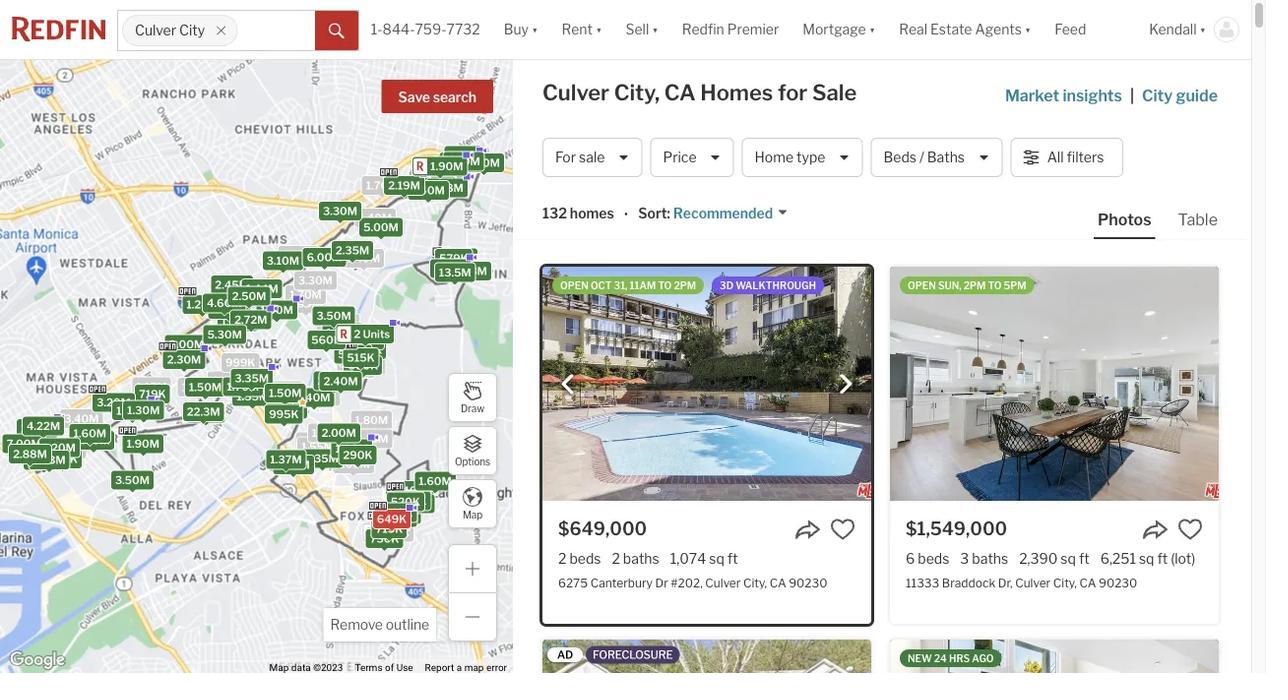 Task type: locate. For each thing, give the bounding box(es) containing it.
2 horizontal spatial sq
[[1139, 551, 1155, 567]]

2 beds from the left
[[918, 551, 950, 567]]

next button image
[[836, 375, 856, 395]]

2 units up 715k at the left of page
[[381, 509, 417, 521]]

719k
[[139, 388, 166, 401]]

1.80m up 22.3m
[[182, 381, 215, 394]]

1.24m
[[186, 299, 219, 311]]

0 horizontal spatial to
[[658, 280, 672, 292]]

0 vertical spatial 3.00m
[[418, 180, 453, 193]]

1 vertical spatial city
[[1142, 86, 1173, 105]]

3 ▾ from the left
[[652, 21, 659, 38]]

2 ft from the left
[[1079, 551, 1090, 567]]

0 horizontal spatial open
[[560, 280, 589, 292]]

1.25m up 1.37m
[[271, 403, 303, 416]]

home type button
[[742, 138, 863, 177]]

0 vertical spatial 1.15m
[[136, 381, 167, 393]]

city guide link
[[1142, 84, 1222, 107]]

1.30m up 1.68m
[[444, 156, 477, 168]]

3.30m up 2.35m
[[323, 205, 358, 218]]

1 horizontal spatial city,
[[744, 576, 767, 590]]

3.50m up 560k
[[317, 310, 351, 323]]

6,251
[[1101, 551, 1136, 567]]

estate
[[931, 21, 973, 38]]

515k
[[347, 352, 375, 364]]

:
[[667, 205, 671, 222]]

6.00m
[[307, 251, 342, 264]]

▾ right the 'sell'
[[652, 21, 659, 38]]

1.35m down the 2.00m
[[306, 453, 339, 466]]

1 vertical spatial 1.25m
[[267, 385, 300, 397]]

▾ inside mortgage ▾ dropdown button
[[869, 21, 876, 38]]

1.15m up 290k
[[358, 433, 389, 446]]

1 horizontal spatial 3
[[961, 551, 969, 567]]

3 up the braddock
[[961, 551, 969, 567]]

▾ right "kendall"
[[1200, 21, 1206, 38]]

ca down the 2,390 sq ft
[[1080, 576, 1097, 590]]

1.10m
[[190, 407, 221, 420]]

2.30m up 560k
[[321, 317, 355, 330]]

2 up the 739k
[[377, 512, 384, 524]]

1 horizontal spatial sq
[[1061, 551, 1076, 567]]

ft
[[728, 551, 738, 567], [1079, 551, 1090, 567], [1158, 551, 1168, 567]]

open sun, 2pm to 5pm
[[908, 280, 1027, 292]]

0 horizontal spatial 559k
[[338, 348, 368, 361]]

baths up canterbury
[[623, 551, 660, 567]]

1 horizontal spatial to
[[988, 280, 1002, 292]]

1 baths from the left
[[623, 551, 660, 567]]

2 baths from the left
[[972, 551, 1009, 567]]

3.20m
[[97, 397, 131, 409]]

to left 5pm
[[988, 280, 1002, 292]]

▾ for sell ▾
[[652, 21, 659, 38]]

units up 640k
[[399, 488, 426, 501]]

sale
[[812, 79, 857, 106]]

1.35m down 999k
[[212, 375, 244, 388]]

•
[[624, 206, 629, 223]]

1 horizontal spatial baths
[[972, 551, 1009, 567]]

map
[[463, 509, 483, 521]]

1.55m
[[429, 182, 461, 195], [221, 316, 254, 329], [237, 391, 269, 404], [312, 427, 345, 440], [302, 441, 334, 453]]

buy ▾
[[504, 21, 538, 38]]

649k
[[448, 149, 478, 162], [448, 149, 478, 162], [352, 344, 382, 356], [350, 351, 380, 364], [397, 495, 427, 508], [377, 513, 407, 526]]

0 horizontal spatial 1.05m
[[300, 436, 333, 449]]

0 horizontal spatial 3
[[204, 299, 211, 312]]

open for open oct 31, 11am to 2pm
[[560, 280, 589, 292]]

▾ right rent
[[596, 21, 602, 38]]

1.50m up 995k
[[269, 387, 302, 400]]

beds right 6
[[918, 551, 950, 567]]

1 beds from the left
[[570, 551, 601, 567]]

4.60m
[[207, 297, 242, 310]]

1 open from the left
[[560, 280, 589, 292]]

1.60m up 1.68m
[[447, 155, 480, 168]]

1 vertical spatial 3
[[961, 551, 969, 567]]

1.90m
[[430, 160, 463, 173], [260, 304, 293, 317], [326, 326, 359, 339], [127, 438, 160, 451], [336, 443, 368, 456]]

2 horizontal spatial ft
[[1158, 551, 1168, 567]]

1.03m
[[455, 265, 487, 278]]

2 2pm from the left
[[964, 280, 986, 292]]

baths up dr,
[[972, 551, 1009, 567]]

2pm right sun,
[[964, 280, 986, 292]]

sq for $649,000
[[709, 551, 725, 567]]

to right 11am
[[658, 280, 672, 292]]

0 horizontal spatial 1.15m
[[136, 381, 167, 393]]

$1,549,000
[[906, 518, 1008, 540]]

photo of 11333 braddock dr, culver city, ca 90230 image
[[890, 267, 1219, 501]]

1.25m up 995k
[[267, 385, 300, 397]]

132
[[543, 205, 567, 222]]

805k
[[395, 494, 425, 507]]

1 horizontal spatial open
[[908, 280, 936, 292]]

draw button
[[448, 373, 497, 423]]

open left oct on the top left
[[560, 280, 589, 292]]

remove outline button
[[324, 609, 436, 642]]

1 ▾ from the left
[[532, 21, 538, 38]]

1 vertical spatial 559k
[[338, 348, 368, 361]]

sq right 2,390
[[1061, 551, 1076, 567]]

1 vertical spatial 3.00m
[[169, 339, 204, 351]]

city,
[[614, 79, 660, 106], [744, 576, 767, 590], [1054, 576, 1077, 590]]

2 open from the left
[[908, 280, 936, 292]]

price
[[663, 149, 697, 166]]

units up 789k
[[363, 328, 390, 341]]

2.30m up 22.3m
[[167, 354, 201, 367]]

1.80m up '579k'
[[408, 179, 441, 192]]

0 horizontal spatial 1.35m
[[212, 375, 244, 388]]

1.05m
[[300, 436, 333, 449], [337, 458, 370, 471]]

2 down 646k
[[395, 498, 402, 511]]

1.90m down the 2.00m
[[336, 443, 368, 456]]

1 horizontal spatial 1.30m
[[444, 156, 477, 168]]

▾ right buy on the left top of page
[[532, 21, 538, 38]]

6,251 sq ft (lot)
[[1101, 551, 1196, 567]]

open left sun,
[[908, 280, 936, 292]]

1 horizontal spatial 2.30m
[[321, 317, 355, 330]]

1 horizontal spatial 1.15m
[[358, 433, 389, 446]]

1.30m down 719k
[[127, 404, 160, 417]]

0 horizontal spatial sq
[[709, 551, 725, 567]]

rent
[[562, 21, 593, 38]]

real estate agents ▾
[[899, 21, 1032, 38]]

3.30m down the 6.00m
[[298, 274, 333, 287]]

mortgage ▾ button
[[791, 0, 888, 59]]

2 vertical spatial 1.25m
[[271, 403, 303, 416]]

2 up 789k
[[354, 328, 361, 341]]

0 horizontal spatial 1.30m
[[127, 404, 160, 417]]

2 horizontal spatial ca
[[1080, 576, 1097, 590]]

0 vertical spatial 559k
[[444, 252, 474, 265]]

1.80m
[[408, 179, 441, 192], [182, 381, 215, 394], [355, 414, 388, 427], [77, 434, 110, 447]]

1.50m up '579k'
[[419, 180, 452, 193]]

2pm
[[674, 280, 696, 292], [964, 280, 986, 292]]

for sale
[[555, 149, 605, 166]]

open oct 31, 11am to 2pm
[[560, 280, 696, 292]]

▾ for rent ▾
[[596, 21, 602, 38]]

1 vertical spatial 1.60m
[[73, 427, 106, 440]]

1.40m up '579k'
[[412, 184, 445, 197]]

1 horizontal spatial ft
[[1079, 551, 1090, 567]]

mortgage ▾ button
[[803, 0, 876, 59]]

ft right the 1,074
[[728, 551, 738, 567]]

0 horizontal spatial 90230
[[789, 576, 828, 590]]

1 vertical spatial 3.50m
[[115, 474, 150, 487]]

5.30m
[[207, 328, 242, 341]]

sq right 6,251
[[1139, 551, 1155, 567]]

559k
[[444, 252, 474, 265], [338, 348, 368, 361]]

1 horizontal spatial 90230
[[1099, 576, 1138, 590]]

ft left 6,251
[[1079, 551, 1090, 567]]

500k
[[351, 359, 382, 372]]

ft left the (lot)
[[1158, 551, 1168, 567]]

1.25m up 1.68m
[[453, 151, 485, 164]]

1 horizontal spatial 1.05m
[[337, 458, 370, 471]]

2 units up 640k
[[390, 488, 426, 501]]

1 horizontal spatial 3.50m
[[317, 310, 351, 323]]

290k
[[343, 449, 373, 462]]

1.15m up 1.87m in the bottom left of the page
[[136, 381, 167, 393]]

city left remove culver city image
[[179, 22, 205, 39]]

1 vertical spatial 1.15m
[[358, 433, 389, 446]]

buy ▾ button
[[504, 0, 538, 59]]

0 horizontal spatial 3.10m
[[267, 255, 299, 267]]

buy ▾ button
[[492, 0, 550, 59]]

sq for $1,549,000
[[1061, 551, 1076, 567]]

3 for 3 units
[[204, 299, 211, 312]]

1.60m down 3.40m
[[73, 427, 106, 440]]

0 vertical spatial 3
[[204, 299, 211, 312]]

2 horizontal spatial city,
[[1054, 576, 1077, 590]]

2 units
[[354, 328, 390, 341], [390, 488, 426, 501], [395, 498, 431, 511], [381, 509, 417, 521], [377, 512, 413, 524]]

0 horizontal spatial 2.30m
[[167, 354, 201, 367]]

1 ft from the left
[[728, 551, 738, 567]]

to
[[658, 280, 672, 292], [988, 280, 1002, 292]]

6 ▾ from the left
[[1200, 21, 1206, 38]]

sort :
[[638, 205, 671, 222]]

3.00m left 5.30m
[[169, 339, 204, 351]]

1.55m down 3 units
[[221, 316, 254, 329]]

4.22m
[[27, 420, 60, 433]]

5 ▾ from the left
[[1025, 21, 1032, 38]]

559k up the 13.5m
[[444, 252, 474, 265]]

ago
[[972, 653, 994, 665]]

1 to from the left
[[658, 280, 672, 292]]

3.50m down 1.87m in the bottom left of the page
[[115, 474, 150, 487]]

0 horizontal spatial ft
[[728, 551, 738, 567]]

for sale button
[[543, 138, 643, 177]]

1.05m down the 2.00m
[[337, 458, 370, 471]]

789k
[[347, 347, 376, 360]]

city, down the 2,390 sq ft
[[1054, 576, 1077, 590]]

559k up "780k" at left
[[338, 348, 368, 361]]

open for open sun, 2pm to 5pm
[[908, 280, 936, 292]]

▾ right the agents
[[1025, 21, 1032, 38]]

▾ inside rent ▾ dropdown button
[[596, 21, 602, 38]]

2 sq from the left
[[1061, 551, 1076, 567]]

1 vertical spatial 1.30m
[[127, 404, 160, 417]]

1.70m up 5.00m on the top left of page
[[366, 179, 398, 192]]

▾ right the mortgage
[[869, 21, 876, 38]]

0 vertical spatial 1.05m
[[300, 436, 333, 449]]

sq
[[709, 551, 725, 567], [1061, 551, 1076, 567], [1139, 551, 1155, 567]]

1.60m up 805k
[[419, 475, 452, 488]]

market insights | city guide
[[1005, 86, 1218, 105]]

▾
[[532, 21, 538, 38], [596, 21, 602, 38], [652, 21, 659, 38], [869, 21, 876, 38], [1025, 21, 1032, 38], [1200, 21, 1206, 38]]

0 vertical spatial 1.35m
[[212, 375, 244, 388]]

ca left homes
[[665, 79, 696, 106]]

3.00m up '579k'
[[418, 180, 453, 193]]

ca right the #202,
[[770, 576, 787, 590]]

1.35m
[[212, 375, 244, 388], [306, 453, 339, 466]]

guide
[[1176, 86, 1218, 105]]

3 baths
[[961, 551, 1009, 567]]

3 ft from the left
[[1158, 551, 1168, 567]]

2.35m
[[336, 244, 370, 257]]

4 ▾ from the left
[[869, 21, 876, 38]]

kendall
[[1150, 21, 1197, 38]]

3.00m
[[418, 180, 453, 193], [169, 339, 204, 351]]

all filters button
[[1011, 138, 1124, 177]]

ft for $649,000
[[728, 551, 738, 567]]

home type
[[755, 149, 826, 166]]

1 horizontal spatial city
[[1142, 86, 1173, 105]]

0 horizontal spatial 2pm
[[674, 280, 696, 292]]

beds
[[570, 551, 601, 567], [918, 551, 950, 567]]

1.70m up 2.72m
[[247, 293, 279, 306]]

options
[[455, 456, 491, 468]]

0 vertical spatial 2.30m
[[321, 317, 355, 330]]

options button
[[448, 426, 497, 476]]

baths for $649,000
[[623, 551, 660, 567]]

3 inside map region
[[204, 299, 211, 312]]

0 horizontal spatial baths
[[623, 551, 660, 567]]

previous button image
[[558, 375, 578, 395]]

730k
[[370, 533, 399, 546]]

1 horizontal spatial beds
[[918, 551, 950, 567]]

3 left 8.98m at the left top
[[204, 299, 211, 312]]

3.40m
[[64, 413, 99, 425]]

home
[[755, 149, 794, 166]]

sun,
[[938, 280, 962, 292]]

culver down 1,074 sq ft
[[706, 576, 741, 590]]

0 vertical spatial 1.60m
[[447, 155, 480, 168]]

1 vertical spatial 2.30m
[[167, 354, 201, 367]]

0 vertical spatial 1.25m
[[453, 151, 485, 164]]

1.60m
[[447, 155, 480, 168], [73, 427, 106, 440], [419, 475, 452, 488]]

2 ▾ from the left
[[596, 21, 602, 38]]

3d
[[720, 280, 734, 292]]

sq right the 1,074
[[709, 551, 725, 567]]

1 90230 from the left
[[789, 576, 828, 590]]

2.72m
[[235, 314, 267, 326]]

2 units up 789k
[[354, 328, 390, 341]]

1.90m down 1.44m
[[260, 304, 293, 317]]

1 sq from the left
[[709, 551, 725, 567]]

844-
[[383, 21, 415, 38]]

11am
[[630, 280, 656, 292]]

dr
[[655, 576, 669, 590]]

1.50m up 22.3m
[[189, 381, 222, 394]]

0 vertical spatial 3.30m
[[323, 205, 358, 218]]

photo of 13337 beach ave #101, marina del rey, ca 90292 image
[[890, 640, 1219, 674]]

2pm left 3d
[[674, 280, 696, 292]]

2.45m
[[215, 279, 249, 291]]

beds up 6275
[[570, 551, 601, 567]]

1 horizontal spatial 559k
[[444, 252, 474, 265]]

560k
[[312, 334, 342, 347]]

1 vertical spatial 1.35m
[[306, 453, 339, 466]]

1 horizontal spatial 2pm
[[964, 280, 986, 292]]

0 horizontal spatial city
[[179, 22, 205, 39]]

780k
[[341, 362, 371, 375]]

0 horizontal spatial beds
[[570, 551, 601, 567]]

2 up canterbury
[[612, 551, 620, 567]]

None search field
[[238, 11, 315, 50]]

1.50m down 4.22m on the bottom of the page
[[44, 443, 76, 456]]

photo of 6275 canterbury dr #202, culver city, ca 90230 image
[[543, 267, 872, 501]]

1 horizontal spatial 1.35m
[[306, 453, 339, 466]]

0 vertical spatial 3.50m
[[317, 310, 351, 323]]

▾ inside buy ▾ dropdown button
[[532, 21, 538, 38]]

1.55m right '2.19m'
[[429, 182, 461, 195]]

715k
[[376, 523, 403, 536]]

0 vertical spatial city
[[179, 22, 205, 39]]

1.70m down the 6.00m
[[290, 289, 322, 301]]

▾ inside sell ▾ dropdown button
[[652, 21, 659, 38]]

1.40m down 2.85m
[[298, 392, 330, 404]]



Task type: vqa. For each thing, say whether or not it's contained in the screenshot.
Add home to favorites image
no



Task type: describe. For each thing, give the bounding box(es) containing it.
2 to from the left
[[988, 280, 1002, 292]]

2 up 6275
[[558, 551, 567, 567]]

submit search image
[[329, 23, 344, 39]]

2 up 640k
[[390, 488, 397, 501]]

1.90m up 789k
[[326, 326, 359, 339]]

search
[[433, 89, 477, 106]]

▾ for buy ▾
[[532, 21, 538, 38]]

1.40m up 2.35m
[[359, 212, 392, 224]]

oct
[[591, 280, 612, 292]]

beds for $1,549,000
[[918, 551, 950, 567]]

sell ▾
[[626, 21, 659, 38]]

all
[[1048, 149, 1064, 166]]

1.55m down the 2.00m
[[302, 441, 334, 453]]

1.90m down 1.87m in the bottom left of the page
[[127, 438, 160, 451]]

13.5m
[[439, 266, 471, 279]]

market
[[1005, 86, 1060, 105]]

1 horizontal spatial ca
[[770, 576, 787, 590]]

2,390
[[1020, 551, 1058, 567]]

ad region
[[543, 640, 872, 674]]

save
[[398, 89, 430, 106]]

1 horizontal spatial 3.00m
[[418, 180, 453, 193]]

culver down 2,390
[[1016, 576, 1051, 590]]

640k
[[383, 507, 413, 520]]

495k
[[350, 334, 380, 347]]

1 vertical spatial 3.30m
[[298, 274, 333, 287]]

1 vertical spatial 1.05m
[[337, 458, 370, 471]]

real estate agents ▾ link
[[899, 0, 1032, 59]]

1,074 sq ft
[[670, 551, 738, 567]]

units down 805k
[[390, 509, 417, 521]]

2 90230 from the left
[[1099, 576, 1138, 590]]

price button
[[650, 138, 734, 177]]

save search
[[398, 89, 477, 106]]

1.70m down "search"
[[468, 157, 500, 169]]

0 horizontal spatial 3.00m
[[169, 339, 204, 351]]

2.50m
[[232, 290, 266, 303]]

type
[[797, 149, 826, 166]]

759-
[[415, 21, 447, 38]]

feed
[[1055, 21, 1087, 38]]

6
[[906, 551, 915, 567]]

1.53m
[[33, 454, 66, 467]]

579k
[[439, 252, 469, 265]]

1.55m up 290k
[[312, 427, 345, 440]]

3 sq from the left
[[1139, 551, 1155, 567]]

2 vertical spatial 1.60m
[[419, 475, 452, 488]]

2 baths
[[612, 551, 660, 567]]

beds / baths button
[[871, 138, 1003, 177]]

▾ for kendall ▾
[[1200, 21, 1206, 38]]

draw
[[461, 403, 485, 415]]

8.98m
[[212, 303, 247, 316]]

1.45m
[[277, 459, 310, 472]]

2 units up the 739k
[[377, 512, 413, 524]]

agents
[[976, 21, 1022, 38]]

remove outline
[[330, 617, 429, 634]]

3.35m
[[235, 372, 269, 385]]

units down 646k
[[404, 498, 431, 511]]

google image
[[5, 648, 70, 674]]

redfin premier
[[682, 21, 779, 38]]

map region
[[0, 44, 625, 674]]

baths for $1,549,000
[[972, 551, 1009, 567]]

feed button
[[1043, 0, 1138, 59]]

875k
[[441, 259, 470, 271]]

outline
[[386, 617, 429, 634]]

units down 2.45m
[[213, 299, 240, 312]]

|
[[1131, 86, 1135, 105]]

1.44m
[[246, 283, 278, 295]]

685k
[[48, 453, 78, 466]]

1.55m down 3.35m
[[237, 391, 269, 404]]

favorite button checkbox
[[830, 517, 856, 543]]

recommended button
[[671, 204, 789, 223]]

1.20m down 4.22m on the bottom of the page
[[43, 442, 76, 455]]

1.80m down 3.40m
[[77, 434, 110, 447]]

646k
[[395, 484, 425, 497]]

new 24 hrs ago
[[908, 653, 994, 665]]

1.80m up 290k
[[355, 414, 388, 427]]

11333
[[906, 576, 940, 590]]

rent ▾
[[562, 21, 602, 38]]

culver down rent
[[543, 79, 610, 106]]

sell ▾ button
[[614, 0, 670, 59]]

6275 canterbury dr #202, culver city, ca 90230
[[558, 576, 828, 590]]

sort
[[638, 205, 667, 222]]

units up the 739k
[[386, 512, 413, 524]]

132 homes •
[[543, 205, 629, 223]]

2.85m
[[317, 375, 352, 388]]

dr,
[[998, 576, 1013, 590]]

0 horizontal spatial ca
[[665, 79, 696, 106]]

rent ▾ button
[[550, 0, 614, 59]]

2 units down 646k
[[395, 498, 431, 511]]

mortgage ▾
[[803, 21, 876, 38]]

1.37m
[[270, 454, 302, 466]]

1.90m up 1.68m
[[430, 160, 463, 173]]

culver left remove culver city image
[[135, 22, 176, 39]]

0 horizontal spatial 3.50m
[[115, 474, 150, 487]]

2 beds
[[558, 551, 601, 567]]

1.70m down 999k
[[227, 380, 259, 393]]

favorite button checkbox
[[1178, 517, 1204, 543]]

braddock
[[942, 576, 996, 590]]

▾ for mortgage ▾
[[869, 21, 876, 38]]

culver city, ca homes for sale
[[543, 79, 857, 106]]

▾ inside real estate agents ▾ link
[[1025, 21, 1032, 38]]

beds / baths
[[884, 149, 965, 166]]

2.40m
[[324, 375, 358, 388]]

1.75m
[[304, 390, 336, 403]]

7732
[[447, 21, 480, 38]]

11333 braddock dr, culver city, ca 90230
[[906, 576, 1138, 590]]

real estate agents ▾ button
[[888, 0, 1043, 59]]

real
[[899, 21, 928, 38]]

1.40m down 5.00m on the top left of page
[[347, 252, 380, 265]]

favorite button image
[[1178, 517, 1204, 543]]

baths
[[928, 149, 965, 166]]

600k
[[348, 359, 378, 372]]

739k
[[381, 527, 410, 539]]

1 2pm from the left
[[674, 280, 696, 292]]

1 horizontal spatial 3.10m
[[434, 263, 467, 275]]

1.20m down 7.00m
[[28, 454, 60, 467]]

989k
[[52, 443, 82, 456]]

favorite button image
[[830, 517, 856, 543]]

3d walkthrough
[[720, 280, 816, 292]]

775k
[[344, 351, 373, 364]]

2.00m
[[322, 427, 356, 440]]

remove culver city image
[[215, 25, 227, 36]]

6275
[[558, 576, 588, 590]]

0 horizontal spatial city,
[[614, 79, 660, 106]]

sale
[[579, 149, 605, 166]]

all filters
[[1048, 149, 1104, 166]]

0 vertical spatial 1.30m
[[444, 156, 477, 168]]

31,
[[614, 280, 628, 292]]

buy
[[504, 21, 529, 38]]

recommended
[[673, 205, 773, 222]]

remove
[[330, 617, 383, 634]]

1.40m left 2.35m
[[282, 249, 315, 262]]

ft for $1,549,000
[[1079, 551, 1090, 567]]

2 up 715k at the left of page
[[381, 509, 388, 521]]

photos button
[[1094, 209, 1175, 239]]

beds for $649,000
[[570, 551, 601, 567]]

3 for 3 baths
[[961, 551, 969, 567]]

market insights link
[[1005, 64, 1123, 107]]

canterbury
[[591, 576, 653, 590]]

1.50m up 560k
[[289, 297, 322, 310]]

995k
[[269, 408, 299, 421]]



